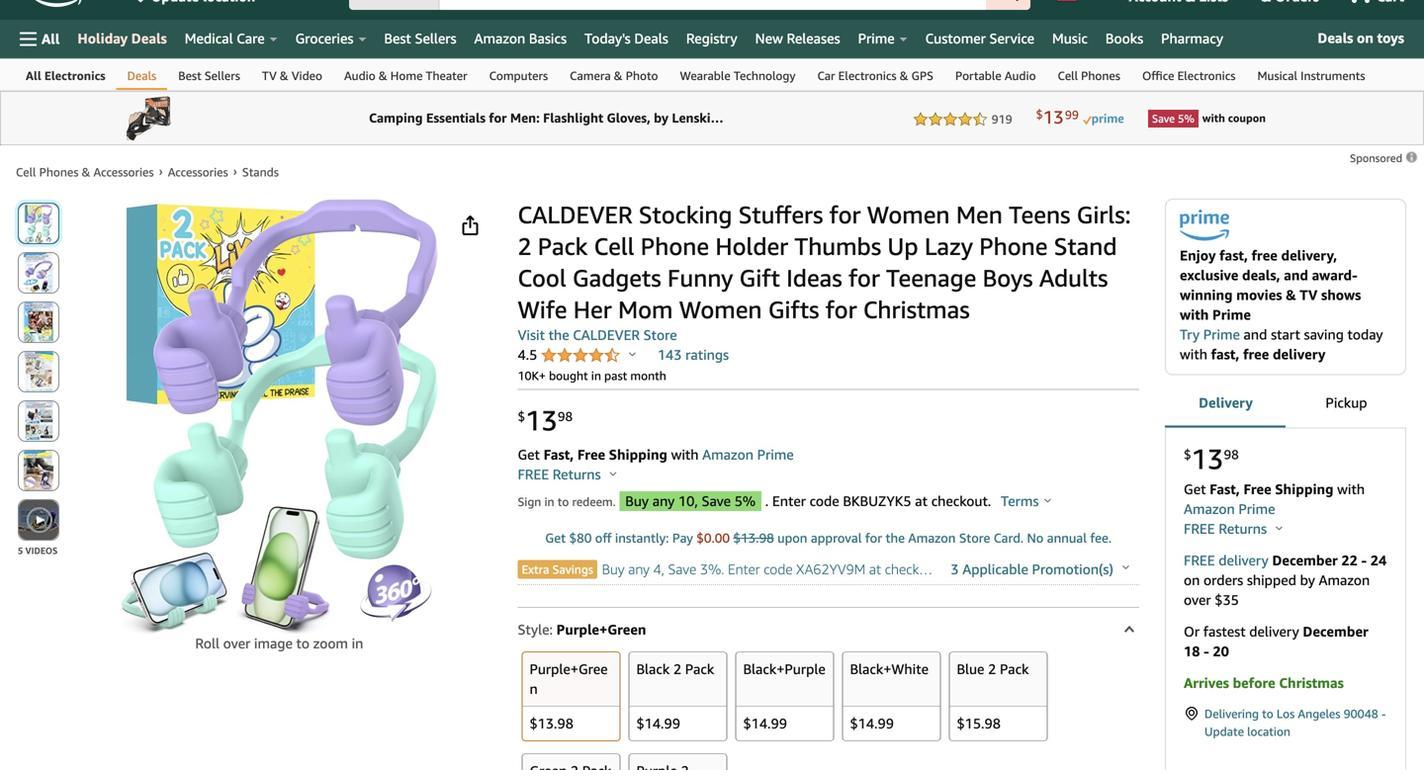 Task type: describe. For each thing, give the bounding box(es) containing it.
for down "bkbuzyk5"
[[865, 531, 882, 546]]

cell for cell phones
[[1058, 69, 1078, 83]]

cell phones link
[[1047, 59, 1131, 90]]

popover image inside terms button
[[1044, 498, 1051, 503]]

0 vertical spatial checkout.
[[931, 493, 991, 509]]

returns for popover image over free delivery december 22 - 24 on orders shipped by amazon over $35
[[1219, 521, 1267, 537]]

1 vertical spatial free
[[1184, 521, 1215, 537]]

2 horizontal spatial in
[[591, 369, 601, 383]]

on inside free delivery december 22 - 24 on orders shipped by amazon over $35
[[1184, 572, 1200, 588]]

1 horizontal spatial amazon prime link
[[1184, 501, 1275, 517]]

tv inside enjoy fast, free delivery, exclusive deals, and award- winning movies & tv shows with prime try prime
[[1300, 287, 1318, 303]]

caldever stocking stuffers for women men teens girls: 2 pack cell phone holder thumbs up lazy phone stand cool gadgets funny gift ideas for teenage boys adults wife her mom women gifts for christmas visit the caldever store
[[518, 200, 1131, 343]]

prime up try prime link
[[1213, 306, 1251, 323]]

teens
[[1009, 200, 1071, 229]]

computers link
[[478, 59, 559, 90]]

enjoy fast, free delivery, exclusive deals, and award- winning movies & tv shows with prime try prime
[[1180, 247, 1361, 343]]

popover image up free delivery december 22 - 24 on orders shipped by amazon over $35
[[1276, 525, 1283, 530]]

1 vertical spatial enter
[[728, 561, 760, 578]]

4.5 button
[[518, 347, 636, 365]]

customer
[[925, 30, 986, 46]]

delivering to los angeles 90048 - update location
[[1205, 707, 1386, 739]]

& inside enjoy fast, free delivery, exclusive deals, and award- winning movies & tv shows with prime try prime
[[1286, 287, 1296, 303]]

1 vertical spatial to
[[296, 635, 310, 652]]

0 horizontal spatial any
[[628, 561, 650, 578]]

delivery for fastest
[[1249, 623, 1299, 640]]

4,
[[653, 561, 664, 578]]

1 horizontal spatial at
[[915, 493, 928, 509]]

0 vertical spatial code
[[810, 493, 839, 509]]

1 vertical spatial store
[[959, 531, 990, 546]]

1 horizontal spatial women
[[867, 200, 950, 229]]

or fastest delivery
[[1184, 623, 1303, 640]]

basics
[[529, 30, 567, 46]]

for down thumbs
[[849, 264, 880, 292]]

3%.
[[700, 561, 724, 578]]

for down ideas at the right top of page
[[826, 295, 857, 324]]

boys
[[983, 264, 1033, 292]]

1 horizontal spatial enter
[[772, 493, 806, 509]]

amazon image
[[18, 0, 114, 8]]

1 vertical spatial shipping
[[1275, 481, 1334, 497]]

store inside the caldever stocking stuffers for women men teens girls: 2 pack cell phone holder thumbs up lazy phone stand cool gadgets funny gift ideas for teenage boys adults wife her mom women gifts for christmas visit the caldever store
[[644, 327, 677, 343]]

free returns for the top free returns button
[[518, 466, 604, 483]]

phones for cell phones & accessories › accessories › stands
[[39, 165, 79, 179]]

. enter code bkbuzyk5 at checkout.
[[765, 493, 995, 509]]

0 horizontal spatial sellers
[[205, 69, 240, 83]]

1 horizontal spatial $
[[1184, 447, 1191, 462]]

0 vertical spatial 13
[[525, 404, 558, 437]]

all for all electronics
[[26, 69, 41, 83]]

up
[[888, 232, 918, 261]]

fast, for the top amazon prime link
[[544, 447, 574, 463]]

prime up .
[[757, 447, 794, 463]]

today's deals link
[[576, 25, 677, 52]]

girls:
[[1077, 200, 1131, 229]]

popover image inside "4.5" button
[[629, 352, 636, 357]]

1 vertical spatial best
[[178, 69, 201, 83]]

pharmacy link
[[1152, 25, 1232, 52]]

amazon up '5%'
[[702, 447, 754, 463]]

tab list containing delivery
[[1165, 378, 1406, 430]]

& left gps
[[900, 69, 908, 83]]

1 horizontal spatial best sellers
[[384, 30, 456, 46]]

wearable technology
[[680, 69, 796, 83]]

prime link
[[849, 25, 916, 52]]

off
[[595, 531, 612, 546]]

leave feedback on sponsored ad element
[[1350, 152, 1419, 165]]

1 horizontal spatial sellers
[[415, 30, 456, 46]]

fast, inside enjoy fast, free delivery, exclusive deals, and award- winning movies & tv shows with prime try prime
[[1220, 247, 1248, 263]]

1 vertical spatial best sellers link
[[167, 59, 251, 90]]

purple+green
[[556, 622, 646, 638]]

0 horizontal spatial buy
[[602, 561, 625, 578]]

before
[[1233, 675, 1276, 691]]

2 vertical spatial in
[[352, 635, 363, 652]]

and inside enjoy fast, free delivery, exclusive deals, and award- winning movies & tv shows with prime try prime
[[1284, 267, 1308, 283]]

gadgets
[[573, 264, 661, 292]]

music
[[1052, 30, 1088, 46]]

home
[[390, 69, 423, 83]]

with inside the and start saving today with
[[1180, 346, 1208, 362]]

free inside enjoy fast, free delivery, exclusive deals, and award- winning movies & tv shows with prime try prime
[[1252, 247, 1278, 263]]

0 vertical spatial $13.98
[[733, 531, 774, 546]]

1 horizontal spatial buy
[[625, 493, 649, 509]]

popover image up redeem.
[[610, 471, 617, 476]]

selected style is purple+green. tap to collapse. element
[[518, 608, 1139, 649]]

approval
[[811, 531, 862, 546]]

fast, free delivery
[[1211, 346, 1326, 362]]

december inside december 18 - 20
[[1303, 623, 1368, 640]]

start
[[1271, 326, 1300, 343]]

black 2 pack
[[636, 661, 714, 678]]

$14.99 for black 2 pack
[[636, 716, 680, 732]]

stands
[[242, 165, 279, 179]]

wife
[[518, 295, 567, 324]]

4.5
[[518, 347, 541, 363]]

musical
[[1257, 69, 1298, 83]]

amazon basics
[[474, 30, 567, 46]]

no
[[1027, 531, 1044, 546]]

black+white
[[850, 661, 929, 678]]

car electronics & gps link
[[806, 59, 945, 90]]

1 vertical spatial free
[[1243, 346, 1269, 362]]

free for the right amazon prime link
[[1244, 481, 1272, 497]]

bought
[[549, 369, 588, 383]]

videos
[[25, 545, 58, 556]]

2 accessories from the left
[[168, 165, 228, 179]]

today
[[1347, 326, 1383, 343]]

1 horizontal spatial best sellers link
[[375, 25, 465, 52]]

1 horizontal spatial 98
[[1224, 447, 1239, 462]]

2 › from the left
[[233, 164, 237, 178]]

new releases
[[755, 30, 840, 46]]

december inside free delivery december 22 - 24 on orders shipped by amazon over $35
[[1272, 552, 1338, 568]]

orders
[[1204, 572, 1243, 588]]

0 horizontal spatial over
[[223, 635, 250, 652]]

get for the right amazon prime link
[[1184, 481, 1206, 497]]

& inside cell phones & accessories › accessories › stands
[[82, 165, 90, 179]]

get fast, free shipping with amazon prime for the top amazon prime link
[[518, 447, 794, 463]]

amazon up the '3'
[[908, 531, 956, 546]]

roll over image to zoom in
[[195, 635, 363, 652]]

pack for black 2 pack
[[685, 661, 714, 678]]

audio & home theater
[[344, 69, 467, 83]]

medical
[[185, 30, 233, 46]]

0 vertical spatial free
[[518, 466, 549, 483]]

$15.98
[[957, 716, 1001, 732]]

143
[[658, 347, 682, 363]]

and inside the and start saving today with
[[1244, 326, 1267, 343]]

car
[[817, 69, 835, 83]]

enjoy
[[1180, 247, 1216, 263]]

0 vertical spatial best
[[384, 30, 411, 46]]

0 horizontal spatial at
[[869, 561, 881, 578]]

deals on toys
[[1318, 30, 1404, 46]]

deals up deals link
[[131, 30, 167, 46]]

with up 10,
[[671, 447, 699, 463]]

zoom
[[313, 635, 348, 652]]

all electronics link
[[15, 59, 116, 90]]

1 horizontal spatial the
[[886, 531, 905, 546]]

try prime link
[[1180, 326, 1240, 343]]

deals up the instruments
[[1318, 30, 1353, 46]]

arrives
[[1184, 675, 1229, 691]]

2 for black 2 pack
[[673, 661, 681, 678]]

5%
[[735, 493, 756, 509]]

1 horizontal spatial christmas
[[1279, 675, 1344, 691]]

navigation navigation
[[0, 0, 1424, 91]]

on inside navigation
[[1357, 30, 1374, 46]]

portable audio link
[[945, 59, 1047, 90]]

style:
[[518, 622, 553, 638]]

free delivery link
[[1184, 552, 1269, 568]]

1 horizontal spatial save
[[702, 493, 731, 509]]

applicable
[[963, 561, 1028, 578]]

funny
[[667, 264, 733, 292]]

none search field inside navigation navigation
[[349, 0, 1031, 12]]

care
[[237, 30, 265, 46]]

0 vertical spatial free returns button
[[518, 465, 617, 485]]

0 vertical spatial $
[[518, 409, 525, 424]]

her
[[573, 295, 612, 324]]

prime right try
[[1203, 326, 1240, 343]]

ideas
[[786, 264, 842, 292]]

purple+gree n
[[530, 661, 608, 697]]

sponsored link
[[1350, 148, 1419, 168]]

extra savings buy any 4, save 3%. enter code xa62yv9m at checkout. 3 applicable promotion(s)
[[522, 561, 1113, 578]]

service
[[990, 30, 1034, 46]]

fee.
[[1090, 531, 1112, 546]]

$35
[[1215, 592, 1239, 608]]

1 vertical spatial women
[[679, 295, 762, 324]]

tv & video link
[[251, 59, 333, 90]]

1 horizontal spatial free returns button
[[1184, 519, 1283, 539]]

1 vertical spatial $ 13 98
[[1184, 442, 1239, 476]]

1 vertical spatial checkout.
[[885, 561, 942, 578]]

new releases link
[[746, 25, 849, 52]]

registry
[[686, 30, 737, 46]]

tv inside navigation navigation
[[262, 69, 277, 83]]

computers
[[489, 69, 548, 83]]

0 horizontal spatial best sellers
[[178, 69, 240, 83]]

prime inside navigation navigation
[[858, 30, 895, 46]]

1 vertical spatial 13
[[1191, 442, 1224, 476]]

cell phones & accessories link
[[16, 165, 154, 179]]

amazon inside free delivery december 22 - 24 on orders shipped by amazon over $35
[[1319, 572, 1370, 588]]

& left video on the left of the page
[[280, 69, 288, 83]]



Task type: locate. For each thing, give the bounding box(es) containing it.
18
[[1184, 643, 1200, 659]]

with up try
[[1180, 306, 1209, 323]]

98 down bought
[[558, 409, 573, 424]]

prime up 'free delivery' link
[[1239, 501, 1275, 517]]

delivery down 'start'
[[1273, 346, 1326, 362]]

0 horizontal spatial free
[[577, 447, 605, 463]]

0 vertical spatial free
[[577, 447, 605, 463]]

1 horizontal spatial fast,
[[1210, 481, 1240, 497]]

0 vertical spatial cell
[[1058, 69, 1078, 83]]

cell inside navigation navigation
[[1058, 69, 1078, 83]]

amazon prime link up 'free delivery' link
[[1184, 501, 1275, 517]]

pickup
[[1326, 394, 1367, 411]]

instantly:
[[615, 531, 669, 546]]

and up fast, free delivery
[[1244, 326, 1267, 343]]

technology
[[734, 69, 796, 83]]

0 horizontal spatial amazon prime link
[[702, 447, 794, 463]]

code down the upon
[[764, 561, 793, 578]]

$14.99 for black+purple
[[743, 716, 787, 732]]

1 horizontal spatial get
[[545, 531, 566, 546]]

0 horizontal spatial tv
[[262, 69, 277, 83]]

mom
[[618, 295, 673, 324]]

groceries
[[295, 30, 353, 46]]

over left $35
[[1184, 592, 1211, 608]]

releases
[[787, 30, 840, 46]]

deals link
[[116, 59, 167, 90]]

amazon up computers link
[[474, 30, 525, 46]]

& left photo
[[614, 69, 623, 83]]

women down funny at top
[[679, 295, 762, 324]]

0 vertical spatial 98
[[558, 409, 573, 424]]

0 horizontal spatial best
[[178, 69, 201, 83]]

get fast, free shipping with amazon prime for the right amazon prime link
[[1184, 481, 1365, 517]]

gps
[[912, 69, 934, 83]]

1 $14.99 from the left
[[636, 716, 680, 732]]

and start saving today with
[[1180, 326, 1383, 362]]

best sellers link down medical
[[167, 59, 251, 90]]

pack inside the caldever stocking stuffers for women men teens girls: 2 pack cell phone holder thumbs up lazy phone stand cool gadgets funny gift ideas for teenage boys adults wife her mom women gifts for christmas visit the caldever store
[[538, 232, 588, 261]]

get up sign
[[518, 447, 540, 463]]

office electronics link
[[1131, 59, 1247, 90]]

get for the top amazon prime link
[[518, 447, 540, 463]]

deals down holiday deals link
[[127, 69, 156, 83]]

0 vertical spatial tv
[[262, 69, 277, 83]]

1 vertical spatial delivery
[[1219, 552, 1269, 568]]

0 vertical spatial sellers
[[415, 30, 456, 46]]

shipped
[[1247, 572, 1296, 588]]

and down 'delivery,'
[[1284, 267, 1308, 283]]

caldever down "her"
[[573, 327, 640, 343]]

0 vertical spatial the
[[549, 327, 569, 343]]

0 horizontal spatial save
[[668, 561, 697, 578]]

popover image
[[629, 352, 636, 357], [610, 471, 617, 476], [1044, 498, 1051, 503], [1276, 525, 1283, 530]]

0 vertical spatial and
[[1284, 267, 1308, 283]]

sellers
[[415, 30, 456, 46], [205, 69, 240, 83]]

accessories link
[[168, 165, 228, 179]]

location
[[1247, 725, 1291, 739]]

pack for blue 2 pack
[[1000, 661, 1029, 678]]

1 vertical spatial get fast, free shipping with amazon prime
[[1184, 481, 1365, 517]]

free
[[577, 447, 605, 463], [1244, 481, 1272, 497]]

free returns
[[518, 466, 604, 483], [1184, 521, 1271, 537]]

christmas down teenage
[[863, 295, 970, 324]]

1 horizontal spatial electronics
[[838, 69, 897, 83]]

phone down stocking
[[641, 232, 709, 261]]

get up 'free delivery' link
[[1184, 481, 1206, 497]]

enter
[[772, 493, 806, 509], [728, 561, 760, 578]]

0 vertical spatial amazon prime link
[[702, 447, 794, 463]]

get fast, free shipping with amazon prime up 'free delivery' link
[[1184, 481, 1365, 517]]

lazy
[[925, 232, 973, 261]]

1 vertical spatial free
[[1244, 481, 1272, 497]]

$14.99 for black+white
[[850, 716, 894, 732]]

by
[[1300, 572, 1315, 588]]

0 horizontal spatial code
[[764, 561, 793, 578]]

all down amazon image
[[42, 31, 60, 47]]

2 inside the caldever stocking stuffers for women men teens girls: 2 pack cell phone holder thumbs up lazy phone stand cool gadgets funny gift ideas for teenage boys adults wife her mom women gifts for christmas visit the caldever store
[[518, 232, 532, 261]]

.
[[765, 493, 769, 509]]

free up orders on the right of the page
[[1184, 552, 1215, 568]]

1 vertical spatial cell
[[16, 165, 36, 179]]

returns up redeem.
[[553, 466, 601, 483]]

0 horizontal spatial electronics
[[44, 69, 105, 83]]

0 vertical spatial fast,
[[1220, 247, 1248, 263]]

store left card. in the right of the page
[[959, 531, 990, 546]]

1 horizontal spatial free returns
[[1184, 521, 1271, 537]]

popover image
[[1122, 565, 1129, 570]]

enter right .
[[772, 493, 806, 509]]

$14.99 down black+purple
[[743, 716, 787, 732]]

visit the caldever store link
[[518, 327, 677, 343]]

cell inside cell phones & accessories › accessories › stands
[[16, 165, 36, 179]]

1 vertical spatial in
[[544, 495, 554, 509]]

photo
[[626, 69, 658, 83]]

on left toys
[[1357, 30, 1374, 46]]

get $80 off instantly: pay $0.00 $13.98 upon approval for the amazon store card. no annual fee.
[[545, 531, 1112, 546]]

black
[[636, 661, 670, 678]]

5
[[18, 545, 23, 556]]

0 vertical spatial save
[[702, 493, 731, 509]]

electronics for all
[[44, 69, 105, 83]]

women up up
[[867, 200, 950, 229]]

any left 10,
[[652, 493, 675, 509]]

in inside sign in to redeem. buy any 10, save 5%
[[544, 495, 554, 509]]

None submit
[[986, 0, 1031, 10], [19, 204, 58, 243], [19, 253, 58, 293], [19, 303, 58, 342], [19, 352, 58, 392], [19, 402, 58, 441], [19, 451, 58, 491], [19, 500, 58, 540], [523, 653, 620, 741], [629, 653, 726, 741], [736, 653, 833, 741], [843, 653, 940, 741], [950, 653, 1047, 741], [986, 0, 1031, 10], [19, 204, 58, 243], [19, 253, 58, 293], [19, 303, 58, 342], [19, 352, 58, 392], [19, 402, 58, 441], [19, 451, 58, 491], [19, 500, 58, 540], [523, 653, 620, 741], [629, 653, 726, 741], [736, 653, 833, 741], [843, 653, 940, 741], [950, 653, 1047, 741]]

1 audio from the left
[[344, 69, 376, 83]]

n
[[530, 681, 538, 697]]

office electronics
[[1142, 69, 1236, 83]]

-
[[1361, 552, 1367, 568], [1204, 643, 1209, 659], [1382, 707, 1386, 721]]

pickup link
[[1286, 378, 1406, 430]]

0 horizontal spatial free returns button
[[518, 465, 617, 485]]

phone
[[641, 232, 709, 261], [979, 232, 1048, 261]]

delivery up orders on the right of the page
[[1219, 552, 1269, 568]]

over inside free delivery december 22 - 24 on orders shipped by amazon over $35
[[1184, 592, 1211, 608]]

1 horizontal spatial over
[[1184, 592, 1211, 608]]

electronics for office
[[1177, 69, 1236, 83]]

fastest
[[1203, 623, 1246, 640]]

get left $80
[[545, 531, 566, 546]]

caldever stocking stuffers for women men teens girls: 2 pack cell phone holder thumbs up lazy phone stand cool gadgets funny gift ideas for teenage boys adults wife her mom women gifts for christmas image
[[121, 199, 438, 634]]

the inside the caldever stocking stuffers for women men teens girls: 2 pack cell phone holder thumbs up lazy phone stand cool gadgets funny gift ideas for teenage boys adults wife her mom women gifts for christmas visit the caldever store
[[549, 327, 569, 343]]

caldever up cool
[[518, 200, 633, 229]]

2 phone from the left
[[979, 232, 1048, 261]]

terms button
[[995, 493, 1057, 509]]

$ 13 98 down delivery link
[[1184, 442, 1239, 476]]

0 horizontal spatial get
[[518, 447, 540, 463]]

get
[[518, 447, 540, 463], [1184, 481, 1206, 497], [545, 531, 566, 546]]

13 down delivery link
[[1191, 442, 1224, 476]]

tv left video on the left of the page
[[262, 69, 277, 83]]

popover image right terms
[[1044, 498, 1051, 503]]

best down medical
[[178, 69, 201, 83]]

$14.99 up the purple 2 pack submit
[[636, 716, 680, 732]]

0 vertical spatial in
[[591, 369, 601, 383]]

get fast, free shipping with amazon prime up sign in to redeem. buy any 10, save 5%
[[518, 447, 794, 463]]

with up 22
[[1337, 481, 1365, 497]]

2 up cool
[[518, 232, 532, 261]]

delivery inside free delivery december 22 - 24 on orders shipped by amazon over $35
[[1219, 552, 1269, 568]]

0 horizontal spatial phones
[[39, 165, 79, 179]]

1 vertical spatial over
[[223, 635, 250, 652]]

0 horizontal spatial audio
[[344, 69, 376, 83]]

5 videos
[[18, 545, 58, 556]]

1 horizontal spatial any
[[652, 493, 675, 509]]

free inside free delivery december 22 - 24 on orders shipped by amazon over $35
[[1184, 552, 1215, 568]]

deals
[[1318, 30, 1353, 46], [131, 30, 167, 46], [634, 30, 668, 46], [127, 69, 156, 83]]

0 vertical spatial shipping
[[609, 447, 667, 463]]

1 vertical spatial december
[[1303, 623, 1368, 640]]

1 vertical spatial caldever
[[573, 327, 640, 343]]

0 horizontal spatial $ 13 98
[[518, 404, 573, 437]]

the right visit at the top left
[[549, 327, 569, 343]]

0 vertical spatial get fast, free shipping with amazon prime
[[518, 447, 794, 463]]

0 vertical spatial phones
[[1081, 69, 1120, 83]]

tab list
[[1165, 378, 1406, 430]]

purple+gree
[[530, 661, 608, 678]]

movies
[[1236, 287, 1282, 303]]

free returns for rightmost free returns button
[[1184, 521, 1271, 537]]

to inside delivering to los angeles 90048 - update location
[[1262, 707, 1274, 721]]

car electronics & gps
[[817, 69, 934, 83]]

try
[[1180, 326, 1200, 343]]

shipping up by
[[1275, 481, 1334, 497]]

$13.98
[[733, 531, 774, 546], [530, 716, 574, 732]]

christmas inside the caldever stocking stuffers for women men teens girls: 2 pack cell phone holder thumbs up lazy phone stand cool gadgets funny gift ideas for teenage boys adults wife her mom women gifts for christmas visit the caldever store
[[863, 295, 970, 324]]

1 vertical spatial returns
[[1219, 521, 1267, 537]]

all down all button
[[26, 69, 41, 83]]

free up sign
[[518, 466, 549, 483]]

2 right black
[[673, 661, 681, 678]]

0 vertical spatial december
[[1272, 552, 1338, 568]]

phones for cell phones
[[1081, 69, 1120, 83]]

0 vertical spatial christmas
[[863, 295, 970, 324]]

phones inside navigation navigation
[[1081, 69, 1120, 83]]

ratings
[[685, 347, 729, 363]]

amazon
[[474, 30, 525, 46], [702, 447, 754, 463], [1184, 501, 1235, 517], [908, 531, 956, 546], [1319, 572, 1370, 588]]

theater
[[426, 69, 467, 83]]

best up audio & home theater link
[[384, 30, 411, 46]]

amazon inside amazon basics link
[[474, 30, 525, 46]]

portable
[[955, 69, 1002, 83]]

0 horizontal spatial women
[[679, 295, 762, 324]]

to left redeem.
[[558, 495, 569, 509]]

22
[[1341, 552, 1358, 568]]

1 vertical spatial fast,
[[1211, 346, 1240, 362]]

0 vertical spatial best sellers
[[384, 30, 456, 46]]

1 horizontal spatial code
[[810, 493, 839, 509]]

1 accessories from the left
[[93, 165, 154, 179]]

returns
[[553, 466, 601, 483], [1219, 521, 1267, 537]]

1 vertical spatial save
[[668, 561, 697, 578]]

amazon prime logo image
[[1180, 210, 1229, 246]]

code up get $80 off instantly: pay $0.00 $13.98 upon approval for the amazon store card. no annual fee.
[[810, 493, 839, 509]]

free up redeem.
[[577, 447, 605, 463]]

Green 2 Pack submit
[[523, 755, 620, 770]]

fast,
[[544, 447, 574, 463], [1210, 481, 1240, 497]]

Purple 2 Pack submit
[[629, 755, 726, 770]]

with inside get fast, free shipping with amazon prime
[[1337, 481, 1365, 497]]

& left the home on the left
[[379, 69, 387, 83]]

terms
[[1001, 493, 1039, 509]]

0 horizontal spatial 98
[[558, 409, 573, 424]]

style: purple+green
[[518, 622, 646, 638]]

1 horizontal spatial pack
[[685, 661, 714, 678]]

1 horizontal spatial $13.98
[[733, 531, 774, 546]]

0 vertical spatial to
[[558, 495, 569, 509]]

with inside enjoy fast, free delivery, exclusive deals, and award- winning movies & tv shows with prime try prime
[[1180, 306, 1209, 323]]

popover image up month
[[629, 352, 636, 357]]

0 horizontal spatial free returns
[[518, 466, 604, 483]]

buy up 'instantly:'
[[625, 493, 649, 509]]

2 audio from the left
[[1005, 69, 1036, 83]]

phone up the boys
[[979, 232, 1048, 261]]

electronics down holiday on the top of page
[[44, 69, 105, 83]]

audio
[[344, 69, 376, 83], [1005, 69, 1036, 83]]

free inside get fast, free shipping with amazon prime
[[1244, 481, 1272, 497]]

› left "stands" link
[[233, 164, 237, 178]]

$ 13 98 down '10k+'
[[518, 404, 573, 437]]

at right xa62yv9m
[[869, 561, 881, 578]]

0 horizontal spatial christmas
[[863, 295, 970, 324]]

free returns button up redeem.
[[518, 465, 617, 485]]

holder
[[715, 232, 788, 261]]

accessories left accessories link
[[93, 165, 154, 179]]

audio left the home on the left
[[344, 69, 376, 83]]

$ down delivery link
[[1184, 447, 1191, 462]]

1 horizontal spatial in
[[544, 495, 554, 509]]

2 for blue 2 pack
[[988, 661, 996, 678]]

gift
[[739, 264, 780, 292]]

0 vertical spatial returns
[[553, 466, 601, 483]]

sellers up the theater
[[415, 30, 456, 46]]

cell for cell phones & accessories › accessories › stands
[[16, 165, 36, 179]]

$ 13 98
[[518, 404, 573, 437], [1184, 442, 1239, 476]]

1 phone from the left
[[641, 232, 709, 261]]

stocking
[[639, 200, 732, 229]]

audio down service
[[1005, 69, 1036, 83]]

0 horizontal spatial $13.98
[[530, 716, 574, 732]]

sign
[[518, 495, 541, 509]]

& down 'all electronics'
[[82, 165, 90, 179]]

0 vertical spatial free
[[1252, 247, 1278, 263]]

pack right blue
[[1000, 661, 1029, 678]]

all electronics
[[26, 69, 105, 83]]

0 horizontal spatial get fast, free shipping with amazon prime
[[518, 447, 794, 463]]

3 $14.99 from the left
[[850, 716, 894, 732]]

save
[[702, 493, 731, 509], [668, 561, 697, 578]]

christmas
[[863, 295, 970, 324], [1279, 675, 1344, 691]]

0 vertical spatial delivery
[[1273, 346, 1326, 362]]

- inside december 18 - 20
[[1204, 643, 1209, 659]]

over
[[1184, 592, 1211, 608], [223, 635, 250, 652]]

13 down '10k+'
[[525, 404, 558, 437]]

1 vertical spatial phones
[[39, 165, 79, 179]]

free delivery december 22 - 24 on orders shipped by amazon over $35
[[1184, 552, 1387, 608]]

prime
[[858, 30, 895, 46], [1213, 306, 1251, 323], [1203, 326, 1240, 343], [757, 447, 794, 463], [1239, 501, 1275, 517]]

christmas up the angeles on the bottom
[[1279, 675, 1344, 691]]

0 vertical spatial buy
[[625, 493, 649, 509]]

2 horizontal spatial get
[[1184, 481, 1206, 497]]

on left orders on the right of the page
[[1184, 572, 1200, 588]]

groceries link
[[286, 25, 375, 52]]

xa62yv9m
[[796, 561, 866, 578]]

2 horizontal spatial cell
[[1058, 69, 1078, 83]]

toys
[[1377, 30, 1404, 46]]

enter right the 3%.
[[728, 561, 760, 578]]

returns for popover image above redeem.
[[553, 466, 601, 483]]

electronics for car
[[838, 69, 897, 83]]

free returns up sign
[[518, 466, 604, 483]]

0 horizontal spatial cell
[[16, 165, 36, 179]]

0 horizontal spatial store
[[644, 327, 677, 343]]

2 electronics from the left
[[838, 69, 897, 83]]

save right 10,
[[702, 493, 731, 509]]

medical care
[[185, 30, 265, 46]]

savings
[[552, 563, 593, 577]]

buy down off
[[602, 561, 625, 578]]

2 $14.99 from the left
[[743, 716, 787, 732]]

fast, for the right amazon prime link
[[1210, 481, 1240, 497]]

0 vertical spatial enter
[[772, 493, 806, 509]]

- inside delivering to los angeles 90048 - update location
[[1382, 707, 1386, 721]]

0 horizontal spatial 2
[[518, 232, 532, 261]]

0 horizontal spatial phone
[[641, 232, 709, 261]]

0 vertical spatial $ 13 98
[[518, 404, 573, 437]]

0 vertical spatial caldever
[[518, 200, 633, 229]]

annual
[[1047, 531, 1087, 546]]

tv left shows
[[1300, 287, 1318, 303]]

1 horizontal spatial on
[[1357, 30, 1374, 46]]

today's
[[584, 30, 631, 46]]

phones inside cell phones & accessories › accessories › stands
[[39, 165, 79, 179]]

books
[[1106, 30, 1143, 46]]

1 › from the left
[[159, 164, 163, 178]]

wearable
[[680, 69, 731, 83]]

delivery right fastest
[[1249, 623, 1299, 640]]

free up deals,
[[1252, 247, 1278, 263]]

0 vertical spatial free returns
[[518, 466, 604, 483]]

with down try
[[1180, 346, 1208, 362]]

$14.99
[[636, 716, 680, 732], [743, 716, 787, 732], [850, 716, 894, 732]]

buy
[[625, 493, 649, 509], [602, 561, 625, 578]]

best sellers up audio & home theater link
[[384, 30, 456, 46]]

0 horizontal spatial pack
[[538, 232, 588, 261]]

stand
[[1054, 232, 1117, 261]]

free for the top amazon prime link
[[577, 447, 605, 463]]

cell inside the caldever stocking stuffers for women men teens girls: 2 pack cell phone holder thumbs up lazy phone stand cool gadgets funny gift ideas for teenage boys adults wife her mom women gifts for christmas visit the caldever store
[[594, 232, 634, 261]]

past
[[604, 369, 627, 383]]

delivery for free
[[1273, 346, 1326, 362]]

0 horizontal spatial in
[[352, 635, 363, 652]]

0 horizontal spatial to
[[296, 635, 310, 652]]

1 vertical spatial $13.98
[[530, 716, 574, 732]]

customer service
[[925, 30, 1034, 46]]

medical care link
[[176, 25, 286, 52]]

cool
[[518, 264, 566, 292]]

or
[[1184, 623, 1200, 640]]

0 vertical spatial get
[[518, 447, 540, 463]]

$14.99 down black+white
[[850, 716, 894, 732]]

1 electronics from the left
[[44, 69, 105, 83]]

0 vertical spatial store
[[644, 327, 677, 343]]

2 vertical spatial -
[[1382, 707, 1386, 721]]

save right 4,
[[668, 561, 697, 578]]

returns up 'free delivery' link
[[1219, 521, 1267, 537]]

to inside sign in to redeem. buy any 10, save 5%
[[558, 495, 569, 509]]

- left the 20
[[1204, 643, 1209, 659]]

amazon up 'free delivery' link
[[1184, 501, 1235, 517]]

checkout. left terms
[[931, 493, 991, 509]]

in
[[591, 369, 601, 383], [544, 495, 554, 509], [352, 635, 363, 652]]

0 horizontal spatial $
[[518, 409, 525, 424]]

arrives before christmas
[[1184, 675, 1344, 691]]

1 vertical spatial any
[[628, 561, 650, 578]]

0 vertical spatial at
[[915, 493, 928, 509]]

0 vertical spatial over
[[1184, 592, 1211, 608]]

1 horizontal spatial free
[[1244, 481, 1272, 497]]

deals up photo
[[634, 30, 668, 46]]

None search field
[[349, 0, 1031, 12]]

to up location
[[1262, 707, 1274, 721]]

december up by
[[1272, 552, 1338, 568]]

cell phones
[[1058, 69, 1120, 83]]

0 vertical spatial -
[[1361, 552, 1367, 568]]

promotion(s)
[[1032, 561, 1113, 578]]

wearable technology link
[[669, 59, 806, 90]]

tv & video
[[262, 69, 322, 83]]

electronics down "prime" link
[[838, 69, 897, 83]]

all for all
[[42, 31, 60, 47]]

thumbs
[[795, 232, 881, 261]]

1 horizontal spatial accessories
[[168, 165, 228, 179]]

pack right black
[[685, 661, 714, 678]]

for up thumbs
[[829, 200, 861, 229]]

$13.98 down '5%'
[[733, 531, 774, 546]]

3 electronics from the left
[[1177, 69, 1236, 83]]

1 horizontal spatial 2
[[673, 661, 681, 678]]

0 horizontal spatial enter
[[728, 561, 760, 578]]

10k+
[[518, 369, 546, 383]]

0 vertical spatial women
[[867, 200, 950, 229]]

2 horizontal spatial pack
[[1000, 661, 1029, 678]]

- inside free delivery december 22 - 24 on orders shipped by amazon over $35
[[1361, 552, 1367, 568]]

all inside button
[[42, 31, 60, 47]]

free up 'free delivery' link
[[1184, 521, 1215, 537]]

1 horizontal spatial phone
[[979, 232, 1048, 261]]

1 horizontal spatial returns
[[1219, 521, 1267, 537]]



Task type: vqa. For each thing, say whether or not it's contained in the screenshot.
"Delivering To Los Angeles 90048 - Update Location" at the right of the page
yes



